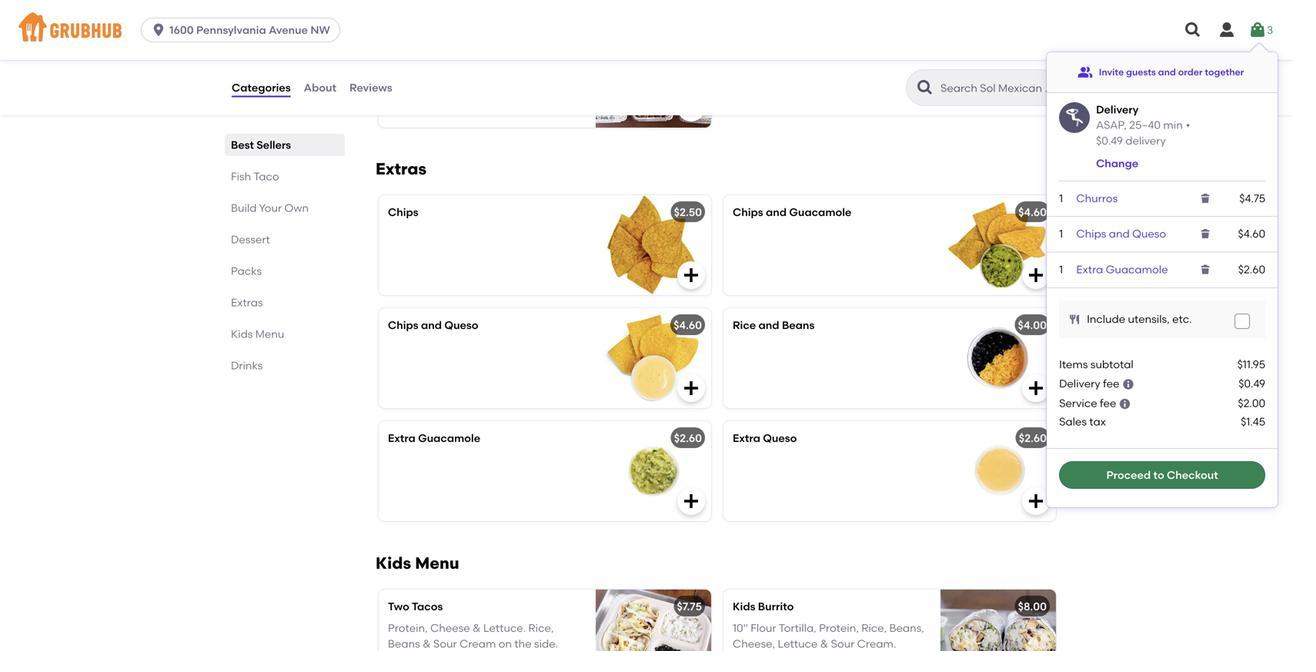 Task type: describe. For each thing, give the bounding box(es) containing it.
two
[[388, 601, 409, 614]]

1 horizontal spatial kids
[[376, 554, 411, 574]]

10"
[[733, 622, 748, 635]]

extra for extra guacamole image
[[388, 432, 416, 445]]

up
[[421, 60, 435, 73]]

1 vertical spatial extras
[[231, 296, 263, 309]]

1600 pennsylvania avenue nw button
[[141, 18, 346, 42]]

tax
[[1089, 416, 1106, 429]]

sellers
[[257, 139, 291, 152]]

delivery
[[1125, 134, 1166, 147]]

$7.75
[[677, 601, 702, 614]]

beans inside protein, cheese & lettuce. rice, beans & sour cream on the side.
[[388, 638, 420, 651]]

on
[[499, 638, 512, 651]]

lettuce.
[[483, 622, 526, 635]]

1 horizontal spatial $0.49
[[1239, 378, 1265, 391]]

accompanied
[[505, 75, 579, 88]]

utensils,
[[1128, 313, 1170, 326]]

protein, inside 10" flour tortilla, protein, rice, beans, cheese, lettuce & sour cream.
[[819, 622, 859, 635]]

lettuce,
[[437, 107, 480, 120]]

sour inside feeds up to 4. your choice of 2 protein and 8 tortillas, accompanied with white rice, black beans, pico de gallo, lettuce, salsa verde, salsa roja, and sour cream.
[[440, 122, 464, 135]]

to inside proceed to checkout button
[[1153, 469, 1164, 482]]

cream
[[460, 638, 496, 651]]

the
[[514, 638, 532, 651]]

svg image inside 1600 pennsylvania avenue nw button
[[151, 22, 166, 38]]

10" flour tortilla, protein, rice, beans, cheese, lettuce & sour cream.
[[733, 622, 924, 651]]

chips and queso inside tooltip
[[1076, 228, 1166, 241]]

sales tax
[[1059, 416, 1106, 429]]

1 for chips and queso
[[1059, 228, 1063, 241]]

asap,
[[1096, 119, 1127, 132]]

sales
[[1059, 416, 1087, 429]]

invite
[[1099, 66, 1124, 78]]

svg image inside 3 button
[[1248, 21, 1267, 39]]

$8.00
[[1018, 601, 1047, 614]]

4.
[[451, 60, 460, 73]]

1600
[[169, 23, 194, 37]]

own
[[284, 202, 309, 215]]

guests
[[1126, 66, 1156, 78]]

sour inside 10" flour tortilla, protein, rice, beans, cheese, lettuce & sour cream.
[[831, 638, 855, 651]]

delivery asap, 25–40 min • $0.49 delivery
[[1096, 103, 1190, 147]]

drinks
[[231, 359, 263, 373]]

feeds up to 4. your choice of 2 protein and 8 tortillas, accompanied with white rice, black beans, pico de gallo, lettuce, salsa verde, salsa roja, and sour cream.
[[388, 60, 579, 135]]

$4.60 inside tooltip
[[1238, 228, 1265, 241]]

$0.49 inside delivery asap, 25–40 min • $0.49 delivery
[[1096, 134, 1123, 147]]

protein, inside protein, cheese & lettuce. rice, beans & sour cream on the side.
[[388, 622, 428, 635]]

reviews button
[[349, 60, 393, 115]]

cheese,
[[733, 638, 775, 651]]

to inside feeds up to 4. your choice of 2 protein and 8 tortillas, accompanied with white rice, black beans, pico de gallo, lettuce, salsa verde, salsa roja, and sour cream.
[[438, 60, 448, 73]]

about button
[[303, 60, 337, 115]]

2 vertical spatial queso
[[763, 432, 797, 445]]

subtotal
[[1090, 358, 1134, 371]]

dessert
[[231, 233, 270, 246]]

lettuce
[[778, 638, 818, 651]]

0 horizontal spatial chips and queso
[[388, 319, 478, 332]]

nw
[[310, 23, 330, 37]]

verde,
[[513, 107, 546, 120]]

best
[[231, 139, 254, 152]]

rice, for kids burrito
[[861, 622, 887, 635]]

1 for extra guacamole
[[1059, 263, 1063, 276]]

extra inside tooltip
[[1076, 263, 1103, 276]]

gallo,
[[404, 107, 435, 120]]

fee for delivery fee
[[1103, 378, 1119, 391]]

rice, inside feeds up to 4. your choice of 2 protein and 8 tortillas, accompanied with white rice, black beans, pico de gallo, lettuce, salsa verde, salsa roja, and sour cream.
[[445, 91, 471, 104]]

1 horizontal spatial &
[[473, 622, 481, 635]]

proceed
[[1106, 469, 1151, 482]]

25–40
[[1129, 119, 1161, 132]]

checkout
[[1167, 469, 1218, 482]]

cream. inside 10" flour tortilla, protein, rice, beans, cheese, lettuce & sour cream.
[[857, 638, 896, 651]]

rice and beans
[[733, 319, 815, 332]]

1 vertical spatial kids menu
[[376, 554, 459, 574]]

$2.50
[[674, 206, 702, 219]]

invite guests and order together button
[[1077, 58, 1244, 86]]

rice and beans image
[[941, 308, 1056, 409]]

change button
[[1096, 156, 1138, 172]]

min
[[1163, 119, 1183, 132]]

2 vertical spatial kids
[[733, 601, 755, 614]]

tortilla,
[[779, 622, 816, 635]]

1 vertical spatial menu
[[415, 554, 459, 574]]

fish taco
[[231, 170, 279, 183]]

chips and queso image
[[596, 308, 711, 409]]

main navigation navigation
[[0, 0, 1293, 60]]

delivery icon image
[[1059, 102, 1090, 133]]

$4.60 for guacamole
[[1018, 206, 1047, 219]]

extra queso
[[733, 432, 797, 445]]

rice
[[733, 319, 756, 332]]

sour inside protein, cheese & lettuce. rice, beans & sour cream on the side.
[[433, 638, 457, 651]]

sol family meal image
[[596, 28, 711, 128]]

$2.00
[[1238, 397, 1265, 410]]

beans, inside feeds up to 4. your choice of 2 protein and 8 tortillas, accompanied with white rice, black beans, pico de gallo, lettuce, salsa verde, salsa roja, and sour cream.
[[505, 91, 540, 104]]

together
[[1205, 66, 1244, 78]]

extra for extra queso image on the bottom of page
[[733, 432, 760, 445]]

chips image
[[596, 195, 711, 295]]

Search Sol Mexican Grill search field
[[939, 81, 1057, 95]]

0 horizontal spatial guacamole
[[418, 432, 480, 445]]

$11.95
[[1237, 358, 1265, 371]]

black
[[473, 91, 502, 104]]

side.
[[534, 638, 558, 651]]

taco
[[253, 170, 279, 183]]

•
[[1186, 119, 1190, 132]]



Task type: vqa. For each thing, say whether or not it's contained in the screenshot.
Search Nearby button
no



Task type: locate. For each thing, give the bounding box(es) containing it.
& down 'cheese'
[[423, 638, 431, 651]]

delivery for fee
[[1059, 378, 1100, 391]]

cream. inside feeds up to 4. your choice of 2 protein and 8 tortillas, accompanied with white rice, black beans, pico de gallo, lettuce, salsa verde, salsa roja, and sour cream.
[[466, 122, 505, 135]]

protein,
[[388, 622, 428, 635], [819, 622, 859, 635]]

1
[[1059, 192, 1063, 205], [1059, 228, 1063, 241], [1059, 263, 1063, 276]]

delivery inside delivery asap, 25–40 min • $0.49 delivery
[[1096, 103, 1139, 116]]

0 vertical spatial kids
[[231, 328, 253, 341]]

0 horizontal spatial protein,
[[388, 622, 428, 635]]

8
[[451, 75, 457, 88]]

extra guacamole
[[1076, 263, 1168, 276], [388, 432, 480, 445]]

to right "proceed"
[[1153, 469, 1164, 482]]

$2.60 for extra guacamole
[[674, 432, 702, 445]]

0 vertical spatial kids menu
[[231, 328, 284, 341]]

$4.60 for queso
[[673, 319, 702, 332]]

0 vertical spatial extra guacamole
[[1076, 263, 1168, 276]]

1 horizontal spatial $2.60
[[1019, 432, 1047, 445]]

rice,
[[445, 91, 471, 104], [528, 622, 554, 635], [861, 622, 887, 635]]

menu
[[255, 328, 284, 341], [415, 554, 459, 574]]

queso
[[1132, 228, 1166, 241], [444, 319, 478, 332], [763, 432, 797, 445]]

salsa down pico
[[549, 107, 577, 120]]

burrito
[[758, 601, 794, 614]]

chips and guacamole image
[[941, 195, 1056, 295]]

$0.49 up $2.00
[[1239, 378, 1265, 391]]

your left the own
[[259, 202, 282, 215]]

beans, inside 10" flour tortilla, protein, rice, beans, cheese, lettuce & sour cream.
[[889, 622, 924, 635]]

churros link
[[1076, 192, 1118, 205]]

reviews
[[349, 81, 392, 94]]

0 horizontal spatial queso
[[444, 319, 478, 332]]

extra guacamole link
[[1076, 263, 1168, 276]]

2 horizontal spatial &
[[820, 638, 828, 651]]

0 horizontal spatial rice,
[[445, 91, 471, 104]]

extra guacamole image
[[596, 422, 711, 522]]

1 vertical spatial your
[[259, 202, 282, 215]]

1 vertical spatial guacamole
[[1106, 263, 1168, 276]]

salsa down 'black'
[[482, 107, 511, 120]]

& right lettuce
[[820, 638, 828, 651]]

1 vertical spatial chips and queso
[[388, 319, 478, 332]]

beans down the two
[[388, 638, 420, 651]]

0 horizontal spatial kids
[[231, 328, 253, 341]]

chips and queso link
[[1076, 228, 1166, 241]]

1 horizontal spatial salsa
[[549, 107, 577, 120]]

delivery for asap,
[[1096, 103, 1139, 116]]

&
[[473, 622, 481, 635], [423, 638, 431, 651], [820, 638, 828, 651]]

1 horizontal spatial menu
[[415, 554, 459, 574]]

1 vertical spatial $4.60
[[1238, 228, 1265, 241]]

1 for churros
[[1059, 192, 1063, 205]]

0 horizontal spatial extras
[[231, 296, 263, 309]]

2 horizontal spatial queso
[[1132, 228, 1166, 241]]

1 vertical spatial beans
[[388, 638, 420, 651]]

people icon image
[[1077, 65, 1093, 80]]

1 vertical spatial fee
[[1100, 397, 1116, 410]]

order
[[1178, 66, 1203, 78]]

2
[[538, 60, 544, 73]]

0 vertical spatial extras
[[376, 159, 427, 179]]

delivery fee
[[1059, 378, 1119, 391]]

rice, for two tacos
[[528, 622, 554, 635]]

items
[[1059, 358, 1088, 371]]

0 vertical spatial fee
[[1103, 378, 1119, 391]]

beans right the rice
[[782, 319, 815, 332]]

2 salsa from the left
[[549, 107, 577, 120]]

1 1 from the top
[[1059, 192, 1063, 205]]

white
[[412, 91, 443, 104]]

fee up tax
[[1100, 397, 1116, 410]]

kids burrito image
[[941, 590, 1056, 652]]

your up tortillas,
[[462, 60, 485, 73]]

0 horizontal spatial your
[[259, 202, 282, 215]]

pennsylvania
[[196, 23, 266, 37]]

0 horizontal spatial cream.
[[466, 122, 505, 135]]

to left 4.
[[438, 60, 448, 73]]

0 horizontal spatial salsa
[[482, 107, 511, 120]]

change
[[1096, 157, 1138, 170]]

1 horizontal spatial extra guacamole
[[1076, 263, 1168, 276]]

0 vertical spatial to
[[438, 60, 448, 73]]

protein, down two tacos
[[388, 622, 428, 635]]

1 vertical spatial to
[[1153, 469, 1164, 482]]

0 horizontal spatial beans,
[[505, 91, 540, 104]]

service fee
[[1059, 397, 1116, 410]]

2 horizontal spatial kids
[[733, 601, 755, 614]]

salsa
[[482, 107, 511, 120], [549, 107, 577, 120]]

search icon image
[[916, 79, 934, 97]]

extra queso image
[[941, 422, 1056, 522]]

and
[[1158, 66, 1176, 78], [428, 75, 448, 88], [417, 122, 437, 135], [766, 206, 787, 219], [1109, 228, 1130, 241], [421, 319, 442, 332], [759, 319, 779, 332]]

avenue
[[269, 23, 308, 37]]

rice, inside protein, cheese & lettuce. rice, beans & sour cream on the side.
[[528, 622, 554, 635]]

build your own
[[231, 202, 309, 215]]

0 vertical spatial guacamole
[[789, 206, 851, 219]]

svg image
[[1184, 21, 1202, 39], [1218, 21, 1236, 39], [1199, 228, 1212, 240], [1068, 313, 1081, 326], [1122, 379, 1134, 391], [682, 379, 700, 398], [682, 492, 700, 511]]

include utensils, etc.
[[1087, 313, 1192, 326]]

$0.49 down "asap,"
[[1096, 134, 1123, 147]]

protein
[[388, 75, 425, 88]]

$4.75
[[1239, 192, 1265, 205]]

build
[[231, 202, 257, 215]]

1 horizontal spatial rice,
[[528, 622, 554, 635]]

1 horizontal spatial beans
[[782, 319, 815, 332]]

queso inside tooltip
[[1132, 228, 1166, 241]]

cream.
[[466, 122, 505, 135], [857, 638, 896, 651]]

chips and queso
[[1076, 228, 1166, 241], [388, 319, 478, 332]]

1 left churros link
[[1059, 192, 1063, 205]]

kids up 'drinks'
[[231, 328, 253, 341]]

2 horizontal spatial $4.60
[[1238, 228, 1265, 241]]

tooltip
[[1047, 43, 1278, 508]]

& up cream
[[473, 622, 481, 635]]

2 horizontal spatial rice,
[[861, 622, 887, 635]]

0 horizontal spatial beans
[[388, 638, 420, 651]]

1 horizontal spatial cream.
[[857, 638, 896, 651]]

tortillas,
[[460, 75, 503, 88]]

1 vertical spatial delivery
[[1059, 378, 1100, 391]]

1 protein, from the left
[[388, 622, 428, 635]]

sour right lettuce
[[831, 638, 855, 651]]

3 button
[[1248, 16, 1273, 44]]

$2.60 inside tooltip
[[1238, 263, 1265, 276]]

sour
[[440, 122, 464, 135], [433, 638, 457, 651], [831, 638, 855, 651]]

delivery
[[1096, 103, 1139, 116], [1059, 378, 1100, 391]]

2 protein, from the left
[[819, 622, 859, 635]]

kids up 10"
[[733, 601, 755, 614]]

0 horizontal spatial extra
[[388, 432, 416, 445]]

2 horizontal spatial extra
[[1076, 263, 1103, 276]]

0 horizontal spatial extra guacamole
[[388, 432, 480, 445]]

1 left chips and queso link
[[1059, 228, 1063, 241]]

flour
[[751, 622, 776, 635]]

tooltip containing delivery
[[1047, 43, 1278, 508]]

0 horizontal spatial &
[[423, 638, 431, 651]]

1 vertical spatial extra guacamole
[[388, 432, 480, 445]]

2 vertical spatial 1
[[1059, 263, 1063, 276]]

0 horizontal spatial $0.49
[[1096, 134, 1123, 147]]

protein, right "tortilla,"
[[819, 622, 859, 635]]

0 vertical spatial cream.
[[466, 122, 505, 135]]

delivery up "asap,"
[[1096, 103, 1139, 116]]

0 vertical spatial beans,
[[505, 91, 540, 104]]

protein, cheese & lettuce. rice, beans & sour cream on the side.
[[388, 622, 558, 651]]

etc.
[[1172, 313, 1192, 326]]

delivery up service
[[1059, 378, 1100, 391]]

two tacos
[[388, 601, 443, 614]]

1 salsa from the left
[[482, 107, 511, 120]]

rice, right "tortilla,"
[[861, 622, 887, 635]]

beans
[[782, 319, 815, 332], [388, 638, 420, 651]]

sour down lettuce,
[[440, 122, 464, 135]]

0 vertical spatial delivery
[[1096, 103, 1139, 116]]

2 horizontal spatial $2.60
[[1238, 263, 1265, 276]]

1 horizontal spatial your
[[462, 60, 485, 73]]

0 vertical spatial $0.49
[[1096, 134, 1123, 147]]

0 horizontal spatial $2.60
[[674, 432, 702, 445]]

extras
[[376, 159, 427, 179], [231, 296, 263, 309]]

0 vertical spatial $4.60
[[1018, 206, 1047, 219]]

your inside feeds up to 4. your choice of 2 protein and 8 tortillas, accompanied with white rice, black beans, pico de gallo, lettuce, salsa verde, salsa roja, and sour cream.
[[462, 60, 485, 73]]

2 1 from the top
[[1059, 228, 1063, 241]]

$2.60 for extra queso
[[1019, 432, 1047, 445]]

0 vertical spatial chips and queso
[[1076, 228, 1166, 241]]

0 vertical spatial 1
[[1059, 192, 1063, 205]]

1 vertical spatial queso
[[444, 319, 478, 332]]

& inside 10" flour tortilla, protein, rice, beans, cheese, lettuce & sour cream.
[[820, 638, 828, 651]]

1600 pennsylvania avenue nw
[[169, 23, 330, 37]]

extras down packs on the left of page
[[231, 296, 263, 309]]

tacos
[[412, 601, 443, 614]]

de
[[388, 107, 401, 120]]

1 horizontal spatial to
[[1153, 469, 1164, 482]]

2 horizontal spatial guacamole
[[1106, 263, 1168, 276]]

$2.60
[[1238, 263, 1265, 276], [674, 432, 702, 445], [1019, 432, 1047, 445]]

proceed to checkout button
[[1059, 462, 1265, 489]]

1 horizontal spatial chips and queso
[[1076, 228, 1166, 241]]

two tacos image
[[596, 590, 711, 652]]

2 vertical spatial guacamole
[[418, 432, 480, 445]]

$4.60
[[1018, 206, 1047, 219], [1238, 228, 1265, 241], [673, 319, 702, 332]]

proceed to checkout
[[1106, 469, 1218, 482]]

pico
[[542, 91, 565, 104]]

0 vertical spatial queso
[[1132, 228, 1166, 241]]

0 vertical spatial beans
[[782, 319, 815, 332]]

churros
[[1076, 192, 1118, 205]]

rice, inside 10" flour tortilla, protein, rice, beans, cheese, lettuce & sour cream.
[[861, 622, 887, 635]]

1 vertical spatial $0.49
[[1239, 378, 1265, 391]]

0 vertical spatial your
[[462, 60, 485, 73]]

guacamole inside tooltip
[[1106, 263, 1168, 276]]

include
[[1087, 313, 1125, 326]]

svg image
[[1248, 21, 1267, 39], [151, 22, 166, 38], [682, 98, 700, 117], [1199, 192, 1212, 205], [1199, 264, 1212, 276], [682, 266, 700, 285], [1027, 266, 1045, 285], [1238, 317, 1247, 326], [1027, 379, 1045, 398], [1119, 398, 1131, 411], [1027, 492, 1045, 511]]

invite guests and order together
[[1099, 66, 1244, 78]]

sour down 'cheese'
[[433, 638, 457, 651]]

extra guacamole inside tooltip
[[1076, 263, 1168, 276]]

3 1 from the top
[[1059, 263, 1063, 276]]

1 horizontal spatial extra
[[733, 432, 760, 445]]

1 vertical spatial cream.
[[857, 638, 896, 651]]

to
[[438, 60, 448, 73], [1153, 469, 1164, 482]]

of
[[525, 60, 536, 73]]

1 horizontal spatial protein,
[[819, 622, 859, 635]]

0 horizontal spatial $4.60
[[673, 319, 702, 332]]

extras down roja,
[[376, 159, 427, 179]]

1 left extra guacamole link
[[1059, 263, 1063, 276]]

0 horizontal spatial to
[[438, 60, 448, 73]]

roja,
[[388, 122, 414, 135]]

menu up tacos
[[415, 554, 459, 574]]

$4.00
[[1018, 319, 1047, 332]]

1 horizontal spatial extras
[[376, 159, 427, 179]]

fee for service fee
[[1100, 397, 1116, 410]]

0 horizontal spatial menu
[[255, 328, 284, 341]]

categories button
[[231, 60, 291, 115]]

1 horizontal spatial kids menu
[[376, 554, 459, 574]]

1 horizontal spatial $4.60
[[1018, 206, 1047, 219]]

fish
[[231, 170, 251, 183]]

kids up the two
[[376, 554, 411, 574]]

1 horizontal spatial queso
[[763, 432, 797, 445]]

$1.45
[[1241, 416, 1265, 429]]

best sellers
[[231, 139, 291, 152]]

1 vertical spatial kids
[[376, 554, 411, 574]]

0 horizontal spatial kids menu
[[231, 328, 284, 341]]

chips and guacamole
[[733, 206, 851, 219]]

1 horizontal spatial beans,
[[889, 622, 924, 635]]

fee down subtotal
[[1103, 378, 1119, 391]]

1 vertical spatial 1
[[1059, 228, 1063, 241]]

items subtotal
[[1059, 358, 1134, 371]]

rice, up side.
[[528, 622, 554, 635]]

with
[[388, 91, 410, 104]]

packs
[[231, 265, 262, 278]]

$0.49
[[1096, 134, 1123, 147], [1239, 378, 1265, 391]]

2 vertical spatial $4.60
[[673, 319, 702, 332]]

1 horizontal spatial guacamole
[[789, 206, 851, 219]]

rice, up lettuce,
[[445, 91, 471, 104]]

menu up 'drinks'
[[255, 328, 284, 341]]

about
[[304, 81, 336, 94]]

1 vertical spatial beans,
[[889, 622, 924, 635]]

kids menu up two tacos
[[376, 554, 459, 574]]

kids menu up 'drinks'
[[231, 328, 284, 341]]

0 vertical spatial menu
[[255, 328, 284, 341]]



